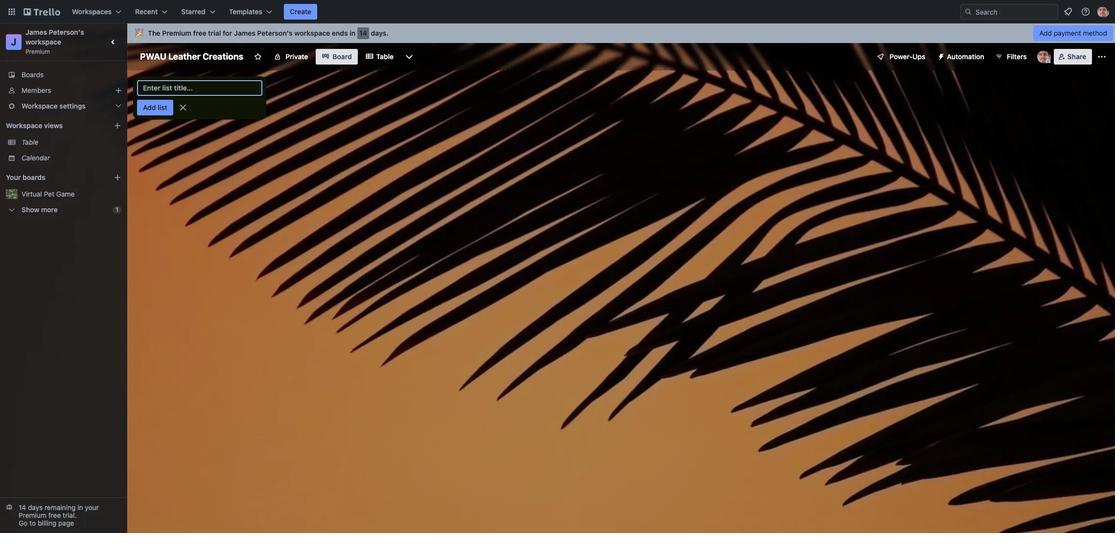 Task type: vqa. For each thing, say whether or not it's contained in the screenshot.
Workspace settings Workspace
yes



Task type: describe. For each thing, give the bounding box(es) containing it.
list
[[158, 103, 167, 112]]

billing
[[38, 520, 56, 528]]

premium inside 14 days remaining in your premium free trial. go to billing page
[[19, 512, 47, 520]]

the
[[148, 29, 160, 37]]

workspace inside banner
[[294, 29, 330, 37]]

confetti image
[[135, 29, 144, 37]]

banner containing 🎉
[[127, 24, 1116, 43]]

add list
[[143, 103, 167, 112]]

Enter list title… text field
[[137, 80, 262, 96]]

james inside banner
[[234, 29, 256, 37]]

add board image
[[114, 174, 121, 182]]

james peterson's workspace link
[[25, 28, 86, 46]]

templates
[[229, 7, 262, 16]]

workspaces
[[72, 7, 112, 16]]

create
[[290, 7, 312, 16]]

views
[[44, 121, 63, 130]]

0 horizontal spatial james peterson (jamespeterson93) image
[[1038, 50, 1051, 64]]

open information menu image
[[1081, 7, 1091, 17]]

your
[[85, 504, 99, 512]]

creations
[[203, 51, 244, 62]]

1 horizontal spatial peterson's
[[257, 29, 293, 37]]

pwau leather creations
[[140, 51, 244, 62]]

recent button
[[129, 4, 173, 20]]

settings
[[59, 102, 86, 110]]

ups
[[913, 52, 926, 61]]

peterson's inside 'james peterson's workspace premium'
[[49, 28, 84, 36]]

add payment method link
[[1034, 25, 1114, 41]]

Search field
[[973, 4, 1058, 19]]

premium inside 'james peterson's workspace premium'
[[25, 48, 50, 55]]

Board name text field
[[135, 49, 248, 65]]

ends
[[332, 29, 348, 37]]

boards link
[[0, 67, 127, 83]]

virtual
[[22, 190, 42, 198]]

workspace for workspace settings
[[22, 102, 58, 110]]

private button
[[268, 49, 314, 65]]

james peterson's workspace premium
[[25, 28, 86, 55]]

workspace settings
[[22, 102, 86, 110]]

workspaces button
[[66, 4, 127, 20]]

search image
[[965, 8, 973, 16]]

virtual pet game
[[22, 190, 75, 198]]

show more
[[22, 206, 58, 214]]

page
[[58, 520, 74, 528]]

1 horizontal spatial free
[[193, 29, 206, 37]]

go
[[19, 520, 28, 528]]

calendar link
[[22, 153, 121, 163]]

14 inside 14 days remaining in your premium free trial. go to billing page
[[19, 504, 26, 512]]

workspace inside 'james peterson's workspace premium'
[[25, 38, 61, 46]]

method
[[1083, 29, 1108, 37]]

primary element
[[0, 0, 1116, 24]]

j link
[[6, 34, 22, 50]]

days.
[[371, 29, 389, 37]]

private
[[286, 52, 308, 61]]

show menu image
[[1097, 52, 1107, 62]]

pwau
[[140, 51, 166, 62]]

remaining
[[45, 504, 76, 512]]

create button
[[284, 4, 317, 20]]



Task type: locate. For each thing, give the bounding box(es) containing it.
0 horizontal spatial free
[[48, 512, 61, 520]]

1 horizontal spatial james peterson (jamespeterson93) image
[[1098, 6, 1110, 18]]

automation button
[[934, 49, 991, 65]]

automation
[[947, 52, 985, 61]]

table up calendar
[[22, 138, 38, 146]]

power-
[[890, 52, 913, 61]]

0 vertical spatial free
[[193, 29, 206, 37]]

1 horizontal spatial table link
[[360, 49, 400, 65]]

game
[[56, 190, 75, 198]]

james right for
[[234, 29, 256, 37]]

workspace navigation collapse icon image
[[107, 35, 120, 49]]

table
[[376, 52, 394, 61], [22, 138, 38, 146]]

14 inside banner
[[359, 29, 367, 37]]

in right "ends"
[[350, 29, 356, 37]]

table link up calendar link
[[22, 138, 121, 147]]

your boards
[[6, 173, 45, 182]]

workspace inside dropdown button
[[22, 102, 58, 110]]

14 days remaining in your premium free trial. go to billing page
[[19, 504, 99, 528]]

calendar
[[22, 154, 50, 162]]

1 vertical spatial in
[[77, 504, 83, 512]]

🎉
[[135, 29, 144, 37]]

1 vertical spatial table
[[22, 138, 38, 146]]

add left payment
[[1040, 29, 1052, 37]]

2 vertical spatial premium
[[19, 512, 47, 520]]

filters button
[[992, 49, 1030, 65]]

0 horizontal spatial table
[[22, 138, 38, 146]]

14 left the days.
[[359, 29, 367, 37]]

board
[[333, 52, 352, 61]]

members
[[22, 86, 51, 95]]

0 horizontal spatial table link
[[22, 138, 121, 147]]

workspace
[[22, 102, 58, 110], [6, 121, 42, 130]]

james peterson (jamespeterson93) image right open information menu icon
[[1098, 6, 1110, 18]]

to
[[29, 520, 36, 528]]

peterson's up private button
[[257, 29, 293, 37]]

0 vertical spatial premium
[[162, 29, 191, 37]]

table link down the days.
[[360, 49, 400, 65]]

0 vertical spatial in
[[350, 29, 356, 37]]

table link
[[360, 49, 400, 65], [22, 138, 121, 147]]

your boards with 2 items element
[[6, 172, 99, 184]]

for
[[223, 29, 232, 37]]

add inside button
[[143, 103, 156, 112]]

add left "list" at the top left
[[143, 103, 156, 112]]

🎉 the premium free trial for james peterson's workspace ends in 14 days.
[[135, 29, 389, 37]]

free inside 14 days remaining in your premium free trial. go to billing page
[[48, 512, 61, 520]]

1
[[116, 206, 119, 214]]

james inside 'james peterson's workspace premium'
[[25, 28, 47, 36]]

templates button
[[223, 4, 278, 20]]

workspace
[[294, 29, 330, 37], [25, 38, 61, 46]]

days
[[28, 504, 43, 512]]

peterson's
[[49, 28, 84, 36], [257, 29, 293, 37]]

banner
[[127, 24, 1116, 43]]

in inside 14 days remaining in your premium free trial. go to billing page
[[77, 504, 83, 512]]

1 vertical spatial free
[[48, 512, 61, 520]]

table down the days.
[[376, 52, 394, 61]]

1 vertical spatial add
[[143, 103, 156, 112]]

virtual pet game link
[[22, 190, 121, 199]]

14 left days
[[19, 504, 26, 512]]

0 horizontal spatial peterson's
[[49, 28, 84, 36]]

14
[[359, 29, 367, 37], [19, 504, 26, 512]]

1 vertical spatial workspace
[[25, 38, 61, 46]]

workspace right j
[[25, 38, 61, 46]]

in
[[350, 29, 356, 37], [77, 504, 83, 512]]

1 horizontal spatial add
[[1040, 29, 1052, 37]]

leather
[[168, 51, 201, 62]]

workspace for workspace views
[[6, 121, 42, 130]]

james peterson (jamespeterson93) image
[[1098, 6, 1110, 18], [1038, 50, 1051, 64]]

power-ups button
[[870, 49, 932, 65]]

0 horizontal spatial in
[[77, 504, 83, 512]]

workspace views
[[6, 121, 63, 130]]

cancel list editing image
[[178, 103, 188, 113]]

1 vertical spatial 14
[[19, 504, 26, 512]]

premium
[[162, 29, 191, 37], [25, 48, 50, 55], [19, 512, 47, 520]]

recent
[[135, 7, 158, 16]]

1 vertical spatial workspace
[[6, 121, 42, 130]]

workspace down create button
[[294, 29, 330, 37]]

filters
[[1007, 52, 1027, 61]]

1 horizontal spatial table
[[376, 52, 394, 61]]

share button
[[1054, 49, 1093, 65]]

0 horizontal spatial james
[[25, 28, 47, 36]]

pet
[[44, 190, 54, 198]]

0 vertical spatial 14
[[359, 29, 367, 37]]

boards
[[23, 173, 45, 182]]

back to home image
[[24, 4, 60, 20]]

0 horizontal spatial workspace
[[25, 38, 61, 46]]

0 vertical spatial table
[[376, 52, 394, 61]]

workspace down members
[[22, 102, 58, 110]]

go to billing page link
[[19, 520, 74, 528]]

1 horizontal spatial james
[[234, 29, 256, 37]]

james peterson (jamespeterson93) image right filters
[[1038, 50, 1051, 64]]

your
[[6, 173, 21, 182]]

0 horizontal spatial add
[[143, 103, 156, 112]]

peterson's down back to home image
[[49, 28, 84, 36]]

board link
[[316, 49, 358, 65]]

members link
[[0, 83, 127, 98]]

more
[[41, 206, 58, 214]]

customize views image
[[405, 52, 414, 62]]

james down back to home image
[[25, 28, 47, 36]]

j
[[11, 36, 16, 48]]

boards
[[22, 71, 44, 79]]

1 horizontal spatial in
[[350, 29, 356, 37]]

1 vertical spatial premium
[[25, 48, 50, 55]]

starred
[[181, 7, 206, 16]]

workspace left views
[[6, 121, 42, 130]]

0 vertical spatial table link
[[360, 49, 400, 65]]

power-ups
[[890, 52, 926, 61]]

james
[[25, 28, 47, 36], [234, 29, 256, 37]]

1 horizontal spatial workspace
[[294, 29, 330, 37]]

0 horizontal spatial 14
[[19, 504, 26, 512]]

james peterson (jamespeterson93) image inside primary element
[[1098, 6, 1110, 18]]

add for add list
[[143, 103, 156, 112]]

in left your
[[77, 504, 83, 512]]

1 vertical spatial james peterson (jamespeterson93) image
[[1038, 50, 1051, 64]]

1 vertical spatial table link
[[22, 138, 121, 147]]

add
[[1040, 29, 1052, 37], [143, 103, 156, 112]]

share
[[1068, 52, 1087, 61]]

workspace settings button
[[0, 98, 127, 114]]

create a view image
[[114, 122, 121, 130]]

starred button
[[175, 4, 221, 20]]

0 vertical spatial add
[[1040, 29, 1052, 37]]

sm image
[[934, 49, 947, 63]]

0 vertical spatial workspace
[[22, 102, 58, 110]]

add for add payment method
[[1040, 29, 1052, 37]]

add list button
[[137, 100, 173, 116]]

star or unstar board image
[[254, 53, 262, 61]]

1 horizontal spatial 14
[[359, 29, 367, 37]]

0 notifications image
[[1063, 6, 1074, 18]]

this member is an admin of this board. image
[[1046, 59, 1051, 64]]

trial.
[[63, 512, 77, 520]]

payment
[[1054, 29, 1082, 37]]

add payment method
[[1040, 29, 1108, 37]]

show
[[22, 206, 39, 214]]

trial
[[208, 29, 221, 37]]

free
[[193, 29, 206, 37], [48, 512, 61, 520]]

0 vertical spatial workspace
[[294, 29, 330, 37]]

0 vertical spatial james peterson (jamespeterson93) image
[[1098, 6, 1110, 18]]



